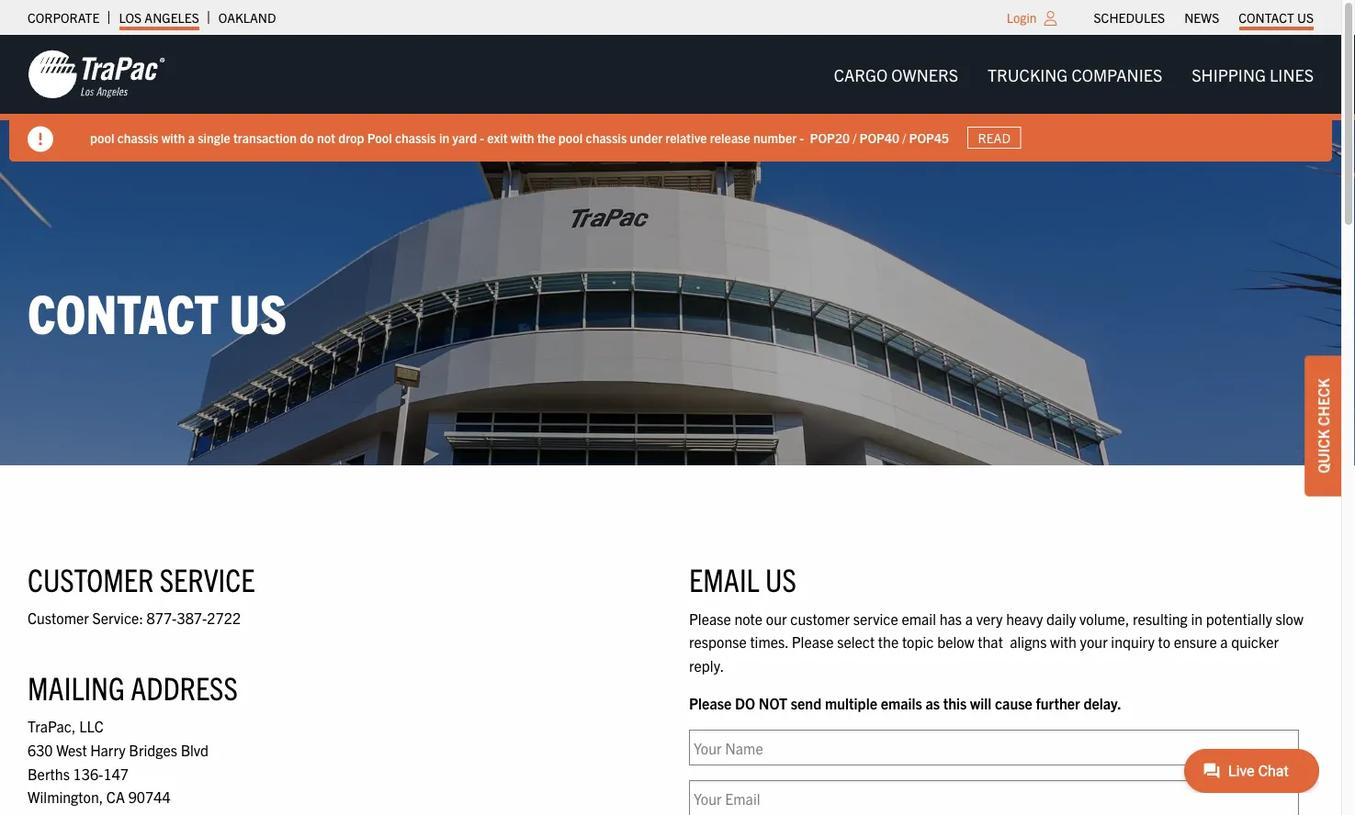 Task type: describe. For each thing, give the bounding box(es) containing it.
daily
[[1047, 609, 1076, 628]]

service:
[[92, 609, 143, 627]]

90744
[[128, 788, 171, 807]]

below
[[937, 633, 975, 651]]

west
[[56, 741, 87, 760]]

email
[[689, 560, 760, 599]]

los
[[119, 9, 142, 26]]

los angeles
[[119, 9, 199, 26]]

to
[[1158, 633, 1171, 651]]

0 horizontal spatial us
[[230, 278, 287, 345]]

further
[[1036, 695, 1080, 713]]

1 chassis from the left
[[117, 129, 158, 146]]

please note our customer service email has a very heavy daily volume, resulting in potentially slow response times. please select the topic below that  aligns with your inquiry to ensure a quicker reply.
[[689, 609, 1304, 675]]

shipping
[[1192, 64, 1266, 85]]

pool chassis with a single transaction  do not drop pool chassis in yard -  exit with the pool chassis under relative release number -  pop20 / pop40 / pop45
[[90, 129, 949, 146]]

1 vertical spatial a
[[965, 609, 973, 628]]

resulting
[[1133, 609, 1188, 628]]

1 / from the left
[[853, 129, 857, 146]]

volume,
[[1080, 609, 1130, 628]]

transaction
[[233, 129, 297, 146]]

2 pool from the left
[[559, 129, 583, 146]]

will
[[970, 695, 992, 713]]

that
[[978, 633, 1003, 651]]

harry
[[90, 741, 126, 760]]

136-
[[73, 765, 103, 783]]

email
[[902, 609, 936, 628]]

1 horizontal spatial us
[[765, 560, 797, 599]]

note
[[735, 609, 763, 628]]

companies
[[1072, 64, 1163, 85]]

please do not send multiple emails as this will cause further delay.
[[689, 695, 1122, 713]]

news link
[[1185, 5, 1220, 30]]

as
[[926, 695, 940, 713]]

1 pool from the left
[[90, 129, 114, 146]]

please for our
[[689, 609, 731, 628]]

under
[[630, 129, 663, 146]]

quick
[[1314, 430, 1332, 474]]

quick check
[[1314, 379, 1332, 474]]

login
[[1007, 9, 1037, 26]]

877-
[[147, 609, 177, 627]]

send
[[791, 695, 822, 713]]

very
[[976, 609, 1003, 628]]

relative
[[666, 129, 707, 146]]

trucking
[[988, 64, 1068, 85]]

not
[[759, 695, 788, 713]]

contact us inside menu bar
[[1239, 9, 1314, 26]]

customer service
[[28, 560, 255, 599]]

read
[[978, 130, 1011, 146]]

has
[[940, 609, 962, 628]]

customer for customer service: 877-387-2722
[[28, 609, 89, 627]]

berths
[[28, 765, 70, 783]]

a inside banner
[[188, 129, 195, 146]]

customer service: 877-387-2722
[[28, 609, 241, 627]]

reply.
[[689, 657, 724, 675]]

2 chassis from the left
[[395, 129, 436, 146]]

times.
[[750, 633, 788, 651]]

mailing address
[[28, 668, 238, 707]]

630
[[28, 741, 53, 760]]

menu bar containing schedules
[[1084, 5, 1324, 30]]

quicker
[[1232, 633, 1279, 651]]

oakland
[[219, 9, 276, 26]]

banner containing cargo owners
[[0, 35, 1355, 162]]

1 horizontal spatial with
[[511, 129, 534, 146]]

email us
[[689, 560, 797, 599]]

delay.
[[1084, 695, 1122, 713]]

read link
[[968, 127, 1021, 149]]

inquiry
[[1111, 633, 1155, 651]]

news
[[1185, 9, 1220, 26]]

shipping lines link
[[1177, 56, 1329, 93]]

owners
[[892, 64, 958, 85]]

solid image
[[28, 126, 53, 152]]



Task type: vqa. For each thing, say whether or not it's contained in the screenshot.
Pay Fees's Pay
no



Task type: locate. For each thing, give the bounding box(es) containing it.
the inside please note our customer service email has a very heavy daily volume, resulting in potentially slow response times. please select the topic below that  aligns with your inquiry to ensure a quicker reply.
[[878, 633, 899, 651]]

2722
[[207, 609, 241, 627]]

Your Email text field
[[689, 781, 1299, 816]]

2 customer from the top
[[28, 609, 89, 627]]

heavy
[[1006, 609, 1043, 628]]

0 vertical spatial please
[[689, 609, 731, 628]]

our
[[766, 609, 787, 628]]

exit
[[487, 129, 508, 146]]

trucking companies
[[988, 64, 1163, 85]]

customer
[[28, 560, 154, 599], [28, 609, 89, 627]]

a down potentially
[[1221, 633, 1228, 651]]

/ left pop45
[[903, 129, 906, 146]]

ensure
[[1174, 633, 1217, 651]]

in inside please note our customer service email has a very heavy daily volume, resulting in potentially slow response times. please select the topic below that  aligns with your inquiry to ensure a quicker reply.
[[1191, 609, 1203, 628]]

drop
[[338, 129, 364, 146]]

0 horizontal spatial pool
[[90, 129, 114, 146]]

/ right pop20
[[853, 129, 857, 146]]

multiple
[[825, 695, 877, 713]]

the right exit
[[537, 129, 556, 146]]

0 vertical spatial customer
[[28, 560, 154, 599]]

chassis down los angeles image
[[117, 129, 158, 146]]

1 horizontal spatial contact us
[[1239, 9, 1314, 26]]

trapac, llc 630 west harry bridges blvd berths 136-147 wilmington, ca 90744
[[28, 718, 209, 807]]

0 horizontal spatial contact us
[[28, 278, 287, 345]]

2 - from the left
[[800, 129, 804, 146]]

response
[[689, 633, 747, 651]]

pool
[[367, 129, 392, 146]]

lines
[[1270, 64, 1314, 85]]

1 vertical spatial in
[[1191, 609, 1203, 628]]

los angeles image
[[28, 49, 165, 100]]

customer for customer service
[[28, 560, 154, 599]]

- right number
[[800, 129, 804, 146]]

service
[[160, 560, 255, 599]]

potentially
[[1206, 609, 1273, 628]]

with
[[161, 129, 185, 146], [511, 129, 534, 146], [1050, 633, 1077, 651]]

0 horizontal spatial with
[[161, 129, 185, 146]]

banner
[[0, 35, 1355, 162]]

0 horizontal spatial in
[[439, 129, 449, 146]]

147
[[103, 765, 129, 783]]

with left the single
[[161, 129, 185, 146]]

1 vertical spatial please
[[792, 633, 834, 651]]

topic
[[902, 633, 934, 651]]

pool right solid image
[[90, 129, 114, 146]]

2 vertical spatial a
[[1221, 633, 1228, 651]]

a
[[188, 129, 195, 146], [965, 609, 973, 628], [1221, 633, 1228, 651]]

angeles
[[145, 9, 199, 26]]

Your Name text field
[[689, 731, 1299, 766]]

in
[[439, 129, 449, 146], [1191, 609, 1203, 628]]

1 - from the left
[[480, 129, 484, 146]]

schedules
[[1094, 9, 1165, 26]]

slow
[[1276, 609, 1304, 628]]

quick check link
[[1305, 356, 1342, 497]]

0 vertical spatial contact us
[[1239, 9, 1314, 26]]

us inside contact us link
[[1297, 9, 1314, 26]]

customer left 'service:'
[[28, 609, 89, 627]]

the down service at the bottom right
[[878, 633, 899, 651]]

0 vertical spatial menu bar
[[1084, 5, 1324, 30]]

menu bar containing cargo owners
[[819, 56, 1329, 93]]

pool
[[90, 129, 114, 146], [559, 129, 583, 146]]

please
[[689, 609, 731, 628], [792, 633, 834, 651], [689, 695, 732, 713]]

1 vertical spatial the
[[878, 633, 899, 651]]

address
[[131, 668, 238, 707]]

1 horizontal spatial /
[[903, 129, 906, 146]]

cargo
[[834, 64, 888, 85]]

pop40
[[860, 129, 900, 146]]

emails
[[881, 695, 922, 713]]

number
[[753, 129, 797, 146]]

0 horizontal spatial chassis
[[117, 129, 158, 146]]

the inside banner
[[537, 129, 556, 146]]

in inside banner
[[439, 129, 449, 146]]

menu bar up shipping
[[1084, 5, 1324, 30]]

cargo owners
[[834, 64, 958, 85]]

0 vertical spatial us
[[1297, 9, 1314, 26]]

0 vertical spatial a
[[188, 129, 195, 146]]

2 horizontal spatial with
[[1050, 633, 1077, 651]]

1 horizontal spatial the
[[878, 633, 899, 651]]

/
[[853, 129, 857, 146], [903, 129, 906, 146]]

1 vertical spatial contact us
[[28, 278, 287, 345]]

1 horizontal spatial a
[[965, 609, 973, 628]]

please left do
[[689, 695, 732, 713]]

chassis left the under
[[586, 129, 627, 146]]

do
[[300, 129, 314, 146]]

contact us link
[[1239, 5, 1314, 30]]

1 vertical spatial customer
[[28, 609, 89, 627]]

oakland link
[[219, 5, 276, 30]]

1 horizontal spatial -
[[800, 129, 804, 146]]

trucking companies link
[[973, 56, 1177, 93]]

check
[[1314, 379, 1332, 426]]

menu bar
[[1084, 5, 1324, 30], [819, 56, 1329, 93]]

1 horizontal spatial pool
[[559, 129, 583, 146]]

yard
[[452, 129, 477, 146]]

0 horizontal spatial -
[[480, 129, 484, 146]]

this
[[943, 695, 967, 713]]

release
[[710, 129, 750, 146]]

0 horizontal spatial a
[[188, 129, 195, 146]]

ca
[[106, 788, 125, 807]]

a left the single
[[188, 129, 195, 146]]

1 horizontal spatial chassis
[[395, 129, 436, 146]]

chassis right pool
[[395, 129, 436, 146]]

0 vertical spatial contact
[[1239, 9, 1294, 26]]

cargo owners link
[[819, 56, 973, 93]]

blvd
[[181, 741, 209, 760]]

387-
[[177, 609, 207, 627]]

customer
[[790, 609, 850, 628]]

shipping lines
[[1192, 64, 1314, 85]]

please up response
[[689, 609, 731, 628]]

1 horizontal spatial contact
[[1239, 9, 1294, 26]]

with right exit
[[511, 129, 534, 146]]

service
[[853, 609, 898, 628]]

with down daily
[[1050, 633, 1077, 651]]

1 vertical spatial menu bar
[[819, 56, 1329, 93]]

select
[[837, 633, 875, 651]]

1 customer from the top
[[28, 560, 154, 599]]

cause
[[995, 695, 1033, 713]]

0 horizontal spatial the
[[537, 129, 556, 146]]

please down customer
[[792, 633, 834, 651]]

pool right exit
[[559, 129, 583, 146]]

- left exit
[[480, 129, 484, 146]]

contact
[[1239, 9, 1294, 26], [28, 278, 219, 345]]

0 horizontal spatial contact
[[28, 278, 219, 345]]

1 vertical spatial us
[[230, 278, 287, 345]]

mailing
[[28, 668, 125, 707]]

pop45
[[909, 129, 949, 146]]

corporate link
[[28, 5, 100, 30]]

wilmington,
[[28, 788, 103, 807]]

0 vertical spatial in
[[439, 129, 449, 146]]

a right the "has" in the right of the page
[[965, 609, 973, 628]]

menu bar down light icon
[[819, 56, 1329, 93]]

2 horizontal spatial a
[[1221, 633, 1228, 651]]

not
[[317, 129, 335, 146]]

light image
[[1044, 11, 1057, 26]]

-
[[480, 129, 484, 146], [800, 129, 804, 146]]

in left yard
[[439, 129, 449, 146]]

your
[[1080, 633, 1108, 651]]

single
[[198, 129, 230, 146]]

2 vertical spatial please
[[689, 695, 732, 713]]

2 horizontal spatial chassis
[[586, 129, 627, 146]]

0 horizontal spatial /
[[853, 129, 857, 146]]

schedules link
[[1094, 5, 1165, 30]]

2 / from the left
[[903, 129, 906, 146]]

1 horizontal spatial in
[[1191, 609, 1203, 628]]

please for not
[[689, 695, 732, 713]]

in up ensure
[[1191, 609, 1203, 628]]

3 chassis from the left
[[586, 129, 627, 146]]

do
[[735, 695, 755, 713]]

pop20
[[810, 129, 850, 146]]

0 vertical spatial the
[[537, 129, 556, 146]]

2 horizontal spatial us
[[1297, 9, 1314, 26]]

contact us
[[1239, 9, 1314, 26], [28, 278, 287, 345]]

customer up 'service:'
[[28, 560, 154, 599]]

1 vertical spatial contact
[[28, 278, 219, 345]]

2 vertical spatial us
[[765, 560, 797, 599]]

trapac,
[[28, 718, 76, 736]]

llc
[[79, 718, 104, 736]]

with inside please note our customer service email has a very heavy daily volume, resulting in potentially slow response times. please select the topic below that  aligns with your inquiry to ensure a quicker reply.
[[1050, 633, 1077, 651]]

corporate
[[28, 9, 100, 26]]



